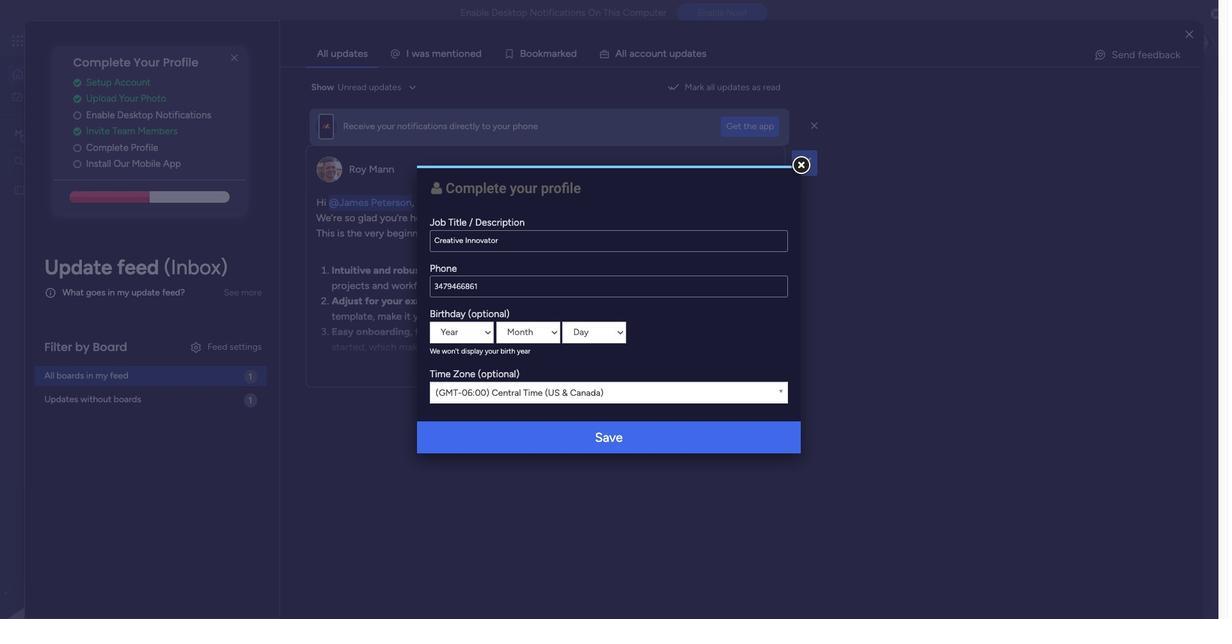 Task type: describe. For each thing, give the bounding box(es) containing it.
to down needed
[[619, 325, 629, 338]]

1 o from the left
[[459, 47, 465, 60]]

job title / description
[[430, 217, 525, 229]]

robust:
[[393, 264, 427, 276]]

desktop for enable desktop notifications on this computer
[[492, 7, 528, 19]]

check circle image for setup
[[73, 78, 81, 88]]

feedback
[[1138, 49, 1181, 61]]

0 horizontal spatial time
[[430, 369, 451, 380]]

your left profile
[[510, 180, 538, 196]]

4 o from the left
[[646, 47, 652, 60]]

0 horizontal spatial workspace
[[54, 127, 105, 139]]

easy
[[332, 325, 354, 338]]

without
[[80, 394, 112, 405]]

1 horizontal spatial profile
[[163, 54, 199, 70]]

what goes in my update feed?
[[62, 288, 185, 298]]

good afternoon, james! quickly access your recent boards, inbox and workspaces
[[221, 68, 487, 92]]

0 vertical spatial management
[[129, 33, 199, 48]]

updates inside all updates link
[[331, 47, 368, 60]]

m for workspace icon
[[266, 550, 279, 569]]

2 d from the left
[[571, 47, 577, 60]]

for inside plan, manage and track all types of work, even for the most complex projects and workflows with ease.
[[642, 264, 655, 276]]

2 t from the left
[[663, 47, 667, 60]]

customizable
[[547, 295, 608, 307]]

2 o from the left
[[527, 47, 532, 60]]

my for my workspaces
[[254, 507, 271, 521]]

0 horizontal spatial mann
[[319, 374, 342, 385]]

2 l from the left
[[625, 47, 627, 60]]

2 vertical spatial feed
[[110, 371, 128, 382]]

hi @james peterson , we're so glad you're here. this is the very beginning of your team's journey to exceptional teamwork.
[[316, 196, 659, 239]]

this inside hi @james peterson , we're so glad you're here. this is the very beginning of your team's journey to exceptional teamwork.
[[316, 227, 335, 239]]

in right goes on the top left of page
[[108, 288, 115, 298]]

the inside button
[[744, 121, 757, 132]]

invite team members
[[86, 126, 178, 137]]

upload your photo
[[86, 93, 166, 105]]

component image
[[252, 279, 264, 291]]

display
[[461, 347, 483, 356]]

plan, manage and track all types of work, even for the most complex projects and workflows with ease.
[[332, 264, 740, 292]]

plans
[[241, 35, 262, 46]]

a right b
[[552, 47, 557, 60]]

is
[[337, 227, 345, 239]]

close image
[[1186, 30, 1194, 39]]

needs:
[[434, 295, 465, 307]]

it all starts with a customizable board. you can pick a ready-made template, make it your own, and choose the building blocks needed to jumpstart your work.
[[332, 295, 766, 322]]

1 for updates without boards
[[249, 395, 252, 406]]

mark all updates as read button
[[662, 77, 786, 98]]

user image
[[431, 181, 442, 195]]

in right birth on the bottom
[[522, 341, 530, 353]]

beginning
[[387, 227, 432, 239]]

0 horizontal spatial as
[[581, 341, 591, 353]]

we
[[430, 347, 440, 356]]

can
[[662, 295, 678, 307]]

mobile
[[132, 158, 161, 170]]

0 vertical spatial (optional)
[[468, 309, 510, 320]]

0 horizontal spatial boards
[[57, 371, 84, 382]]

enable for enable desktop notifications on this computer
[[461, 7, 489, 19]]

upload your photo link
[[73, 92, 246, 106]]

won't
[[442, 347, 460, 356]]

work,
[[590, 264, 615, 276]]

close recently visited image
[[236, 130, 252, 145]]

updates
[[44, 394, 78, 405]]

0 vertical spatial 1
[[371, 332, 375, 343]]

central
[[492, 388, 521, 399]]

setup
[[86, 77, 112, 88]]

your inside hi @james peterson , we're so glad you're here. this is the very beginning of your team's journey to exceptional teamwork.
[[447, 227, 468, 239]]

adjust for your exact needs:
[[332, 295, 465, 307]]

with inside plan, manage and track all types of work, even for the most complex projects and workflows with ease.
[[441, 279, 461, 292]]

3 o from the left
[[532, 47, 538, 60]]

zone
[[453, 369, 476, 380]]

complete for complete profile
[[86, 142, 129, 153]]

all for starts
[[476, 295, 486, 307]]

in up updates without boards
[[86, 371, 93, 382]]

send feedback
[[1112, 49, 1181, 61]]

0 horizontal spatial (inbox)
[[164, 255, 228, 280]]

goes
[[86, 288, 106, 298]]

workspace image
[[257, 544, 288, 575]]

their
[[666, 341, 687, 353]]

most
[[675, 264, 699, 276]]

m for e
[[432, 47, 441, 60]]

2 horizontal spatial work
[[268, 281, 288, 292]]

hi
[[316, 196, 326, 208]]

0 vertical spatial feed
[[117, 255, 159, 280]]

have
[[530, 325, 551, 338]]

1 vertical spatial (optional)
[[478, 369, 520, 380]]

your right receive
[[377, 121, 395, 132]]

send
[[1112, 49, 1136, 61]]

1 vertical spatial lottie animation element
[[0, 490, 163, 619]]

i
[[407, 47, 409, 60]]

0 horizontal spatial update
[[44, 255, 112, 280]]

your inside you don't have to be a techie to feel confident in getting started, which makes onboarding anyone in your team as simple as using their phone.
[[532, 341, 553, 353]]

0 vertical spatial dapulse x slim image
[[227, 51, 242, 66]]

and left track
[[493, 264, 510, 276]]

more for see more
[[241, 287, 262, 298]]

your up make
[[381, 295, 403, 307]]

phone
[[430, 263, 457, 274]]

0 horizontal spatial for
[[365, 295, 379, 307]]

of inside plan, manage and track all types of work, even for the most complex projects and workflows with ease.
[[578, 264, 588, 276]]

glad
[[358, 212, 378, 224]]

setup account link
[[73, 75, 246, 90]]

plan,
[[430, 264, 451, 276]]

monday work management
[[57, 33, 199, 48]]

1 vertical spatial management
[[290, 281, 343, 292]]

as inside 'button'
[[752, 82, 761, 93]]

your down ready-
[[701, 310, 721, 322]]

1 n from the left
[[447, 47, 452, 60]]

james peterson image
[[1193, 31, 1213, 51]]

photo
[[141, 93, 166, 105]]

profile inside complete profile link
[[131, 142, 158, 153]]

your left phone
[[493, 121, 511, 132]]

ready-
[[710, 295, 740, 307]]

using
[[638, 341, 663, 353]]

settings
[[230, 342, 262, 352]]

0 vertical spatial this
[[603, 7, 621, 19]]

2 s from the left
[[702, 47, 707, 60]]

onboarding
[[431, 341, 483, 353]]

your left birth on the bottom
[[485, 347, 499, 356]]

d for a l l a c c o u n t u p d a t e s
[[682, 47, 688, 60]]

check circle image for upload
[[73, 94, 81, 104]]

i
[[456, 47, 459, 60]]

very
[[365, 227, 384, 239]]

2 u from the left
[[670, 47, 675, 60]]

to right "directly"
[[482, 121, 491, 132]]

1 horizontal spatial boards
[[114, 394, 141, 405]]

and left add to favorites icon
[[374, 264, 391, 276]]

read
[[763, 82, 781, 93]]

journey
[[502, 227, 536, 239]]

boards,
[[348, 80, 382, 92]]

enable for enable desktop notifications
[[86, 109, 115, 121]]

feed settings
[[208, 342, 262, 352]]

1 vertical spatial roy
[[300, 374, 316, 385]]

your up fast
[[413, 310, 434, 322]]

teammates
[[384, 438, 436, 450]]

lottie animation image
[[0, 490, 163, 619]]

1 vertical spatial time
[[523, 388, 543, 399]]

own,
[[436, 310, 458, 322]]

test list box
[[0, 177, 163, 374]]

what
[[62, 288, 84, 298]]

workflows
[[392, 279, 439, 292]]

enable desktop notifications on this computer
[[461, 7, 667, 19]]

0 vertical spatial update feed (inbox)
[[44, 255, 228, 280]]

confident
[[651, 325, 696, 338]]

see plans
[[224, 35, 262, 46]]

complete your profile
[[73, 54, 199, 70]]

1 vertical spatial feed
[[296, 331, 320, 345]]

adjust
[[332, 295, 363, 307]]

1 horizontal spatial roy
[[349, 163, 367, 175]]

getting
[[709, 325, 742, 338]]

to inside it all starts with a customizable board. you can pick a ready-made template, make it your own, and choose the building blocks needed to jumpstart your work.
[[642, 310, 652, 322]]

in up phone.
[[698, 325, 706, 338]]

board.
[[611, 295, 640, 307]]

recently
[[254, 131, 301, 145]]

team's
[[470, 227, 499, 239]]

3 e from the left
[[566, 47, 571, 60]]

d for i w a s m e n t i o n e d
[[476, 47, 482, 60]]

canada)
[[570, 388, 604, 399]]

3 t from the left
[[693, 47, 697, 60]]

a right i
[[420, 47, 425, 60]]

jumpstart
[[654, 310, 698, 322]]

dapulse close image
[[1211, 8, 1222, 20]]

a up 'building'
[[540, 295, 545, 307]]

workspaces inside good afternoon, james! quickly access your recent boards, inbox and workspaces
[[432, 80, 487, 92]]

to left be
[[554, 325, 563, 338]]

birthday (optional)
[[430, 309, 510, 320]]

1 u from the left
[[652, 47, 658, 60]]

public board image
[[13, 184, 26, 196]]

send feedback button
[[1089, 45, 1186, 65]]

1 horizontal spatial as
[[626, 341, 636, 353]]

@james
[[329, 196, 369, 208]]

a right a
[[630, 47, 635, 60]]

and left start
[[439, 438, 456, 450]]

2 k from the left
[[561, 47, 566, 60]]

p
[[675, 47, 682, 60]]

1 horizontal spatial workspace
[[374, 281, 417, 292]]

1 c from the left
[[635, 47, 640, 60]]

mark
[[685, 82, 705, 93]]

2 c from the left
[[640, 47, 646, 60]]

1 horizontal spatial mann
[[369, 163, 394, 175]]

home
[[29, 68, 54, 79]]

tab list containing all updates
[[306, 41, 1199, 67]]

see more button
[[219, 283, 267, 303]]

and inside good afternoon, james! quickly access your recent boards, inbox and workspaces
[[412, 80, 429, 92]]

my work button
[[8, 86, 138, 107]]

3 n from the left
[[658, 47, 663, 60]]

1 horizontal spatial test
[[271, 260, 291, 272]]

track
[[512, 264, 535, 276]]

check circle image for invite
[[73, 127, 81, 137]]

a right p
[[688, 47, 693, 60]]

m for a
[[543, 47, 552, 60]]



Task type: locate. For each thing, give the bounding box(es) containing it.
your left 'teammates'
[[361, 438, 382, 450]]

as right team
[[581, 341, 591, 353]]

your up setup account link
[[134, 54, 160, 70]]

0 horizontal spatial lottie animation element
[[0, 490, 163, 619]]

1 vertical spatial dapulse x slim image
[[812, 120, 818, 132]]

dapulse x slim image
[[227, 51, 242, 66], [812, 120, 818, 132]]

1 vertical spatial workspaces
[[273, 507, 336, 521]]

1 e from the left
[[441, 47, 447, 60]]

my
[[117, 288, 129, 298], [96, 371, 108, 382]]

the left most
[[658, 264, 673, 276]]

work up complete your profile
[[103, 33, 126, 48]]

the inside hi @james peterson , we're so glad you're here. this is the very beginning of your team's journey to exceptional teamwork.
[[347, 227, 362, 239]]

updates inside mark all updates as read 'button'
[[718, 82, 750, 93]]

0 vertical spatial update
[[44, 255, 112, 280]]

my workspaces
[[254, 507, 336, 521]]

all for updates
[[707, 82, 715, 93]]

your down account
[[119, 93, 138, 105]]

1 horizontal spatial management
[[290, 281, 343, 292]]

my for update
[[117, 288, 129, 298]]

more for read more
[[541, 368, 564, 380]]

1 horizontal spatial updates
[[718, 82, 750, 93]]

all for all boards in my feed
[[44, 371, 54, 382]]

check circle image inside upload your photo link
[[73, 94, 81, 104]]

the inside plan, manage and track all types of work, even for the most complex projects and workflows with ease.
[[658, 264, 673, 276]]

with inside it all starts with a customizable board. you can pick a ready-made template, make it your own, and choose the building blocks needed to jumpstart your work.
[[517, 295, 537, 307]]

1 horizontal spatial of
[[578, 264, 588, 276]]

Search in workspace field
[[27, 154, 107, 168]]

m inside workspace icon
[[266, 550, 279, 569]]

e left i
[[441, 47, 447, 60]]

1 for all boards in my feed
[[249, 372, 252, 383]]

complete up the job title / description on the top left
[[446, 180, 507, 196]]

my
[[28, 91, 40, 101], [254, 507, 271, 521]]

feed down the board
[[110, 371, 128, 382]]

2 n from the left
[[465, 47, 470, 60]]

your inside good afternoon, james! quickly access your recent boards, inbox and workspaces
[[292, 80, 313, 92]]

a inside you don't have to be a techie to feel confident in getting started, which makes onboarding anyone in your team as simple as using their phone.
[[580, 325, 585, 338]]

all for all updates
[[317, 47, 328, 60]]

1 check circle image from the top
[[73, 78, 81, 88]]

main right > in the left of the page
[[353, 281, 372, 292]]

1 vertical spatial update feed (inbox)
[[254, 331, 361, 345]]

see for see plans
[[224, 35, 239, 46]]

profile
[[163, 54, 199, 70], [131, 142, 158, 153]]

notifications left the on
[[530, 7, 586, 19]]

complete for complete your profile
[[73, 54, 131, 70]]

feed?
[[162, 288, 185, 298]]

2 e from the left
[[470, 47, 476, 60]]

1 circle o image from the top
[[73, 111, 81, 120]]

1 horizontal spatial lottie animation element
[[617, 56, 977, 105]]

0 horizontal spatial of
[[435, 227, 445, 239]]

all up updates
[[44, 371, 54, 382]]

you inside you don't have to be a techie to feel confident in getting started, which makes onboarding anyone in your team as simple as using their phone.
[[484, 325, 501, 338]]

1 vertical spatial desktop
[[117, 109, 153, 121]]

and down 'intuitive and robust:' at left top
[[372, 279, 389, 292]]

s right w
[[425, 47, 430, 60]]

select product image
[[12, 35, 24, 47]]

r
[[557, 47, 561, 60]]

my for my work
[[28, 91, 40, 101]]

t left p
[[663, 47, 667, 60]]

feed left easy
[[296, 331, 320, 345]]

the up the don't at the left
[[516, 310, 531, 322]]

work down home
[[43, 91, 62, 101]]

install our mobile app
[[86, 158, 181, 170]]

0 vertical spatial m
[[15, 128, 22, 139]]

check circle image left setup
[[73, 78, 81, 88]]

all boards in my feed
[[44, 371, 128, 382]]

update up what
[[44, 255, 112, 280]]

enable for enable now!
[[698, 8, 725, 18]]

o
[[459, 47, 465, 60], [527, 47, 532, 60], [532, 47, 538, 60], [646, 47, 652, 60]]

my up without
[[96, 371, 108, 382]]

(inbox) up feed? on the left of page
[[164, 255, 228, 280]]

0 horizontal spatial n
[[447, 47, 452, 60]]

install
[[86, 158, 111, 170]]

check circle image
[[73, 78, 81, 88], [73, 94, 81, 104], [73, 127, 81, 137]]

Job Title / Description text field
[[430, 230, 788, 252]]

recently visited
[[254, 131, 340, 145]]

your down 'have'
[[532, 341, 553, 353]]

0 horizontal spatial management
[[129, 33, 199, 48]]

manage
[[454, 264, 490, 276]]

update feed (inbox) down template,
[[254, 331, 361, 345]]

update feed (inbox) up update
[[44, 255, 228, 280]]

0 vertical spatial desktop
[[492, 7, 528, 19]]

1 horizontal spatial desktop
[[492, 7, 528, 19]]

and inside it all starts with a customizable board. you can pick a ready-made template, make it your own, and choose the building blocks needed to jumpstart your work.
[[461, 310, 478, 322]]

see left plans on the left top
[[224, 35, 239, 46]]

1 horizontal spatial invite
[[333, 438, 359, 450]]

1 horizontal spatial k
[[561, 47, 566, 60]]

s right p
[[702, 47, 707, 60]]

workspace image
[[12, 126, 25, 140]]

0 vertical spatial check circle image
[[73, 78, 81, 88]]

1 horizontal spatial for
[[642, 264, 655, 276]]

projects
[[332, 279, 370, 292]]

update
[[44, 255, 112, 280], [254, 331, 293, 345]]

workspaces up workspace icon
[[273, 507, 336, 521]]

time up (gmt-
[[430, 369, 451, 380]]

l right a
[[625, 47, 627, 60]]

@james peterson link
[[329, 194, 412, 211]]

1 horizontal spatial my
[[254, 507, 271, 521]]

home button
[[8, 64, 138, 84]]

1 horizontal spatial enable
[[461, 7, 489, 19]]

1
[[371, 332, 375, 343], [249, 372, 252, 383], [249, 395, 252, 406]]

circle o image for install
[[73, 160, 81, 169]]

my left update
[[117, 288, 129, 298]]

the
[[744, 121, 757, 132], [347, 227, 362, 239], [658, 264, 673, 276], [516, 310, 531, 322]]

year
[[517, 347, 531, 356]]

with up needs:
[[441, 279, 461, 292]]

management up complete your profile
[[129, 33, 199, 48]]

your for profile
[[134, 54, 160, 70]]

work inside button
[[43, 91, 62, 101]]

invite for invite your teammates and start collaborating
[[333, 438, 359, 450]]

desktop up invite team members
[[117, 109, 153, 121]]

0 vertical spatial your
[[134, 54, 160, 70]]

and down it on the left top
[[461, 310, 478, 322]]

1 vertical spatial all
[[538, 264, 547, 276]]

check circle image inside invite team members link
[[73, 127, 81, 137]]

0 vertical spatial circle o image
[[73, 111, 81, 120]]

circle o image down circle o icon
[[73, 160, 81, 169]]

0 vertical spatial complete
[[73, 54, 131, 70]]

main right workspace image
[[29, 127, 52, 139]]

1 vertical spatial of
[[578, 264, 588, 276]]

enable inside button
[[698, 8, 725, 18]]

circle o image
[[73, 143, 81, 153]]

see for see more
[[224, 287, 239, 298]]

1 horizontal spatial t
[[663, 47, 667, 60]]

2 horizontal spatial t
[[693, 47, 697, 60]]

of left work,
[[578, 264, 588, 276]]

0 vertical spatial work
[[103, 33, 126, 48]]

to
[[482, 121, 491, 132], [539, 227, 549, 239], [642, 310, 652, 322], [554, 325, 563, 338], [619, 325, 629, 338]]

notifications down upload your photo link
[[155, 109, 211, 121]]

1 vertical spatial update
[[254, 331, 293, 345]]

1 vertical spatial roy mann
[[300, 374, 342, 385]]

1 vertical spatial my
[[254, 507, 271, 521]]

1 horizontal spatial (inbox)
[[322, 331, 361, 345]]

b
[[520, 47, 527, 60]]

n right i
[[465, 47, 470, 60]]

1 k from the left
[[538, 47, 543, 60]]

m left i
[[432, 47, 441, 60]]

our
[[114, 158, 130, 170]]

complete up install
[[86, 142, 129, 153]]

roy mann image
[[266, 374, 292, 400]]

0 vertical spatial main
[[29, 127, 52, 139]]

started,
[[332, 341, 367, 353]]

simple
[[594, 341, 623, 353]]

my for feed
[[96, 371, 108, 382]]

see left the component image at the left of page
[[224, 287, 239, 298]]

1 vertical spatial this
[[316, 227, 335, 239]]

1 horizontal spatial update
[[254, 331, 293, 345]]

this left is
[[316, 227, 335, 239]]

types
[[550, 264, 576, 276]]

a right "pick"
[[702, 295, 708, 307]]

as down feel
[[626, 341, 636, 353]]

1 l from the left
[[623, 47, 625, 60]]

complete your profile
[[442, 180, 581, 196]]

1 horizontal spatial main
[[353, 281, 372, 292]]

notifications
[[530, 7, 586, 19], [155, 109, 211, 121]]

1 vertical spatial more
[[541, 368, 564, 380]]

1 horizontal spatial dapulse x slim image
[[812, 120, 818, 132]]

you're
[[380, 212, 408, 224]]

1 vertical spatial m
[[266, 550, 279, 569]]

1 horizontal spatial m
[[543, 47, 552, 60]]

on
[[588, 7, 601, 19]]

all updates link
[[307, 42, 378, 66]]

close update feed (inbox) image
[[236, 330, 252, 346]]

even
[[617, 264, 639, 276]]

tab list
[[306, 41, 1199, 67]]

your for photo
[[119, 93, 138, 105]]

inbox
[[384, 80, 410, 92]]

0 horizontal spatial m
[[432, 47, 441, 60]]

save
[[595, 430, 623, 445]]

get
[[727, 121, 742, 132]]

o right w
[[459, 47, 465, 60]]

circle o image
[[73, 111, 81, 120], [73, 160, 81, 169]]

see inside see plans button
[[224, 35, 239, 46]]

all right it on the left top
[[476, 295, 486, 307]]

u left p
[[652, 47, 658, 60]]

a
[[616, 47, 623, 60]]

0 horizontal spatial roy
[[300, 374, 316, 385]]

enable up i w a s m e n t i o n e d
[[461, 7, 489, 19]]

1 s from the left
[[425, 47, 430, 60]]

d right r
[[571, 47, 577, 60]]

n left p
[[658, 47, 663, 60]]

0 vertical spatial roy
[[349, 163, 367, 175]]

1 m from the left
[[432, 47, 441, 60]]

d right i
[[476, 47, 482, 60]]

&
[[562, 388, 568, 399]]

1 vertical spatial 1
[[249, 372, 252, 383]]

1 vertical spatial your
[[119, 93, 138, 105]]

>
[[345, 281, 350, 292]]

main inside workspace selection element
[[29, 127, 52, 139]]

profile up mobile at the left top of the page
[[131, 142, 158, 153]]

this right the on
[[603, 7, 621, 19]]

0 vertical spatial my
[[117, 288, 129, 298]]

roy up @james
[[349, 163, 367, 175]]

0 vertical spatial you
[[642, 295, 659, 307]]

all inside it all starts with a customizable board. you can pick a ready-made template, make it your own, and choose the building blocks needed to jumpstart your work.
[[476, 295, 486, 307]]

o left r
[[527, 47, 532, 60]]

peterson
[[371, 196, 412, 208]]

james!
[[289, 68, 318, 78]]

roy mann right roy mann image
[[300, 374, 342, 385]]

m left main workspace
[[15, 128, 22, 139]]

0 horizontal spatial workspaces
[[273, 507, 336, 521]]

e right r
[[566, 47, 571, 60]]

all inside all updates link
[[317, 47, 328, 60]]

1 vertical spatial see
[[224, 287, 239, 298]]

update right close update feed (inbox) icon
[[254, 331, 293, 345]]

onboarding,
[[356, 325, 413, 338]]

of
[[435, 227, 445, 239], [578, 264, 588, 276]]

feed
[[208, 342, 227, 352]]

updates left read
[[718, 82, 750, 93]]

n left i
[[447, 47, 452, 60]]

as
[[752, 82, 761, 93], [581, 341, 591, 353], [626, 341, 636, 353]]

fast
[[415, 325, 434, 338]]

see inside 'see more' "button"
[[224, 287, 239, 298]]

all updates
[[317, 47, 368, 60]]

m for workspace image
[[15, 128, 22, 139]]

1 t from the left
[[452, 47, 456, 60]]

add to favorites image
[[401, 260, 413, 272]]

pick
[[681, 295, 700, 307]]

updates without boards
[[44, 394, 141, 405]]

save button
[[417, 422, 801, 454]]

0 horizontal spatial more
[[241, 287, 262, 298]]

main
[[29, 127, 52, 139], [353, 281, 372, 292]]

2 m from the left
[[543, 47, 552, 60]]

the right get
[[744, 121, 757, 132]]

enable down upload on the left of the page
[[86, 109, 115, 121]]

test inside list box
[[30, 185, 47, 196]]

0 horizontal spatial this
[[316, 227, 335, 239]]

receive your notifications directly to your phone
[[343, 121, 538, 132]]

1 vertical spatial profile
[[131, 142, 158, 153]]

0 horizontal spatial with
[[441, 279, 461, 292]]

to right journey
[[539, 227, 549, 239]]

check circle image inside setup account link
[[73, 78, 81, 88]]

4 e from the left
[[697, 47, 702, 60]]

0 vertical spatial boards
[[57, 371, 84, 382]]

mann
[[369, 163, 394, 175], [319, 374, 342, 385]]

enable desktop notifications
[[86, 109, 211, 121]]

notifications for enable desktop notifications on this computer
[[530, 7, 586, 19]]

team
[[555, 341, 579, 353]]

get the app
[[727, 121, 775, 132]]

e right p
[[697, 47, 702, 60]]

m left r
[[543, 47, 552, 60]]

circle o image inside enable desktop notifications link
[[73, 111, 81, 120]]

0 vertical spatial with
[[441, 279, 461, 292]]

work right the component image at the left of page
[[268, 281, 288, 292]]

all
[[317, 47, 328, 60], [44, 371, 54, 382]]

workspace up adjust for your exact needs:
[[374, 281, 417, 292]]

0 horizontal spatial roy mann
[[300, 374, 342, 385]]

notifications for enable desktop notifications
[[155, 109, 211, 121]]

mann down started,
[[319, 374, 342, 385]]

0 horizontal spatial update feed (inbox)
[[44, 255, 228, 280]]

1 horizontal spatial more
[[541, 368, 564, 380]]

2 check circle image from the top
[[73, 94, 81, 104]]

m down my workspaces
[[266, 550, 279, 569]]

read
[[515, 368, 538, 380]]

afternoon,
[[245, 68, 287, 78]]

(gmt-06:00) central time (us & canada)
[[436, 388, 604, 399]]

2 horizontal spatial n
[[658, 47, 663, 60]]

0 horizontal spatial you
[[484, 325, 501, 338]]

you inside it all starts with a customizable board. you can pick a ready-made template, make it your own, and choose the building blocks needed to jumpstart your work.
[[642, 295, 659, 307]]

workspace selection element
[[12, 126, 107, 142]]

3 d from the left
[[682, 47, 688, 60]]

the right is
[[347, 227, 362, 239]]

account
[[114, 77, 151, 88]]

1 horizontal spatial roy mann
[[349, 163, 394, 175]]

d
[[476, 47, 482, 60], [571, 47, 577, 60], [682, 47, 688, 60]]

c
[[635, 47, 640, 60], [640, 47, 646, 60]]

see plans button
[[207, 31, 268, 51]]

complete up setup
[[73, 54, 131, 70]]

makes
[[399, 341, 428, 353]]

start
[[458, 438, 480, 450]]

mann up the peterson in the left top of the page
[[369, 163, 394, 175]]

m
[[15, 128, 22, 139], [266, 550, 279, 569]]

1 vertical spatial for
[[365, 295, 379, 307]]

to inside hi @james peterson , we're so glad you're here. this is the very beginning of your team's journey to exceptional teamwork.
[[539, 227, 549, 239]]

a right be
[[580, 325, 585, 338]]

1 horizontal spatial m
[[266, 550, 279, 569]]

1 vertical spatial main
[[353, 281, 372, 292]]

0 vertical spatial lottie animation element
[[617, 56, 977, 105]]

management
[[129, 33, 199, 48], [290, 281, 343, 292]]

(optional) down starts
[[468, 309, 510, 320]]

circle o image inside install our mobile app 'link'
[[73, 160, 81, 169]]

2 circle o image from the top
[[73, 160, 81, 169]]

t right w
[[452, 47, 456, 60]]

option
[[0, 179, 163, 181]]

notifications
[[397, 121, 448, 132]]

0 vertical spatial (inbox)
[[164, 255, 228, 280]]

1 see from the top
[[224, 35, 239, 46]]

Phone text field
[[430, 276, 788, 298]]

a
[[420, 47, 425, 60], [552, 47, 557, 60], [630, 47, 635, 60], [688, 47, 693, 60], [540, 295, 545, 307], [702, 295, 708, 307], [580, 325, 585, 338]]

be
[[566, 325, 578, 338]]

invite for invite team members
[[86, 126, 110, 137]]

your left /
[[447, 227, 468, 239]]

you left can at the right
[[642, 295, 659, 307]]

1 vertical spatial you
[[484, 325, 501, 338]]

my down home
[[28, 91, 40, 101]]

1 horizontal spatial you
[[642, 295, 659, 307]]

so
[[345, 212, 356, 224]]

2 vertical spatial check circle image
[[73, 127, 81, 137]]

work for my
[[43, 91, 62, 101]]

1 horizontal spatial s
[[702, 47, 707, 60]]

0 horizontal spatial all
[[44, 371, 54, 382]]

1 horizontal spatial n
[[465, 47, 470, 60]]

1 vertical spatial check circle image
[[73, 94, 81, 104]]

2 see from the top
[[224, 287, 239, 298]]

of inside hi @james peterson , we're so glad you're here. this is the very beginning of your team's journey to exceptional teamwork.
[[435, 227, 445, 239]]

0 vertical spatial time
[[430, 369, 451, 380]]

time zone (optional)
[[430, 369, 520, 380]]

0 vertical spatial updates
[[331, 47, 368, 60]]

complete for complete your profile
[[446, 180, 507, 196]]

circle o image down my work button
[[73, 111, 81, 120]]

0 horizontal spatial all
[[476, 295, 486, 307]]

all right track
[[538, 264, 547, 276]]

0 vertical spatial of
[[435, 227, 445, 239]]

enable now!
[[698, 8, 747, 18]]

work for monday
[[103, 33, 126, 48]]

,
[[412, 196, 414, 208]]

0 horizontal spatial d
[[476, 47, 482, 60]]

3 check circle image from the top
[[73, 127, 81, 137]]

needed
[[605, 310, 639, 322]]

upload
[[86, 93, 117, 105]]

w
[[412, 47, 420, 60]]

circle o image for enable
[[73, 111, 81, 120]]

for up make
[[365, 295, 379, 307]]

my inside button
[[28, 91, 40, 101]]

we're
[[316, 212, 342, 224]]

the inside it all starts with a customizable board. you can pick a ready-made template, make it your own, and choose the building blocks needed to jumpstart your work.
[[516, 310, 531, 322]]

all inside plan, manage and track all types of work, even for the most complex projects and workflows with ease.
[[538, 264, 547, 276]]

t right p
[[693, 47, 697, 60]]

m inside workspace image
[[15, 128, 22, 139]]

lottie animation element
[[617, 56, 977, 105], [0, 490, 163, 619]]

desktop up b
[[492, 7, 528, 19]]

2 horizontal spatial d
[[682, 47, 688, 60]]

0 horizontal spatial k
[[538, 47, 543, 60]]

ease.
[[464, 279, 487, 292]]

1 horizontal spatial update feed (inbox)
[[254, 331, 361, 345]]

techie
[[588, 325, 617, 338]]

desktop for enable desktop notifications
[[117, 109, 153, 121]]

1 horizontal spatial all
[[538, 264, 547, 276]]

check circle image up circle o icon
[[73, 127, 81, 137]]

profile up setup account link
[[163, 54, 199, 70]]

0 horizontal spatial notifications
[[155, 109, 211, 121]]

as left read
[[752, 82, 761, 93]]

all inside 'button'
[[707, 82, 715, 93]]

apps image
[[1089, 35, 1101, 47]]

exact
[[405, 295, 431, 307]]

l
[[623, 47, 625, 60], [625, 47, 627, 60]]

receive
[[343, 121, 375, 132]]

1 d from the left
[[476, 47, 482, 60]]

computer
[[623, 7, 667, 19]]



Task type: vqa. For each thing, say whether or not it's contained in the screenshot.
Get the app button
yes



